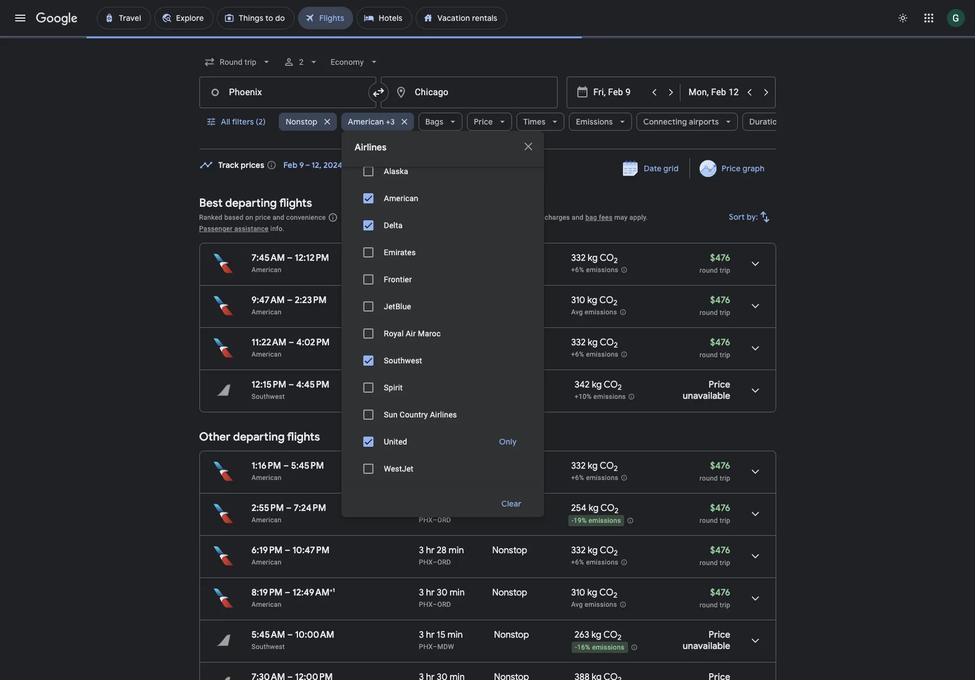 Task type: locate. For each thing, give the bounding box(es) containing it.
min
[[450, 337, 466, 348], [449, 545, 464, 556], [450, 587, 465, 599], [448, 630, 463, 641]]

0 vertical spatial 476 us dollars text field
[[711, 337, 731, 348]]

0 horizontal spatial +
[[330, 587, 333, 594]]

$476 round trip left flight details. leaves phoenix sky harbor international airport at 2:55 pm on friday, february 9 and arrives at o'hare international airport at 7:24 pm on friday, february 9. image
[[700, 503, 731, 525]]

1 avg emissions from the top
[[571, 308, 617, 316]]

$476 round trip for 7:24 pm
[[700, 503, 731, 525]]

leaves phoenix sky harbor international airport at 12:15 pm on friday, february 9 and arrives at o'hare international airport at 4:45 pm on friday, february 9. element
[[252, 379, 330, 391]]

country
[[400, 410, 428, 419]]

phx inside 3 hr 15 min phx – mdw
[[419, 643, 433, 651]]

sort by:
[[729, 212, 758, 222]]

and
[[273, 214, 285, 222], [572, 214, 584, 222]]

0 vertical spatial ord
[[438, 516, 451, 524]]

$476 left flight details. leaves phoenix sky harbor international airport at 1:16 pm on friday, february 9 and arrives at o'hare international airport at 5:45 pm on friday, february 9. icon
[[711, 460, 731, 472]]

7 round from the top
[[700, 601, 718, 609]]

close dialog image
[[522, 140, 535, 153]]

departing up 'departure time: 1:16 pm.' text box
[[233, 430, 285, 444]]

0 horizontal spatial and
[[273, 214, 285, 222]]

airlines right country
[[430, 410, 457, 419]]

$476 for 7:24 pm
[[711, 503, 731, 514]]

leaves phoenix sky harbor international airport at 7:45 am on friday, february 9 and arrives at o'hare international airport at 12:12 pm on friday, february 9. element
[[252, 253, 329, 264]]

0 vertical spatial -
[[572, 517, 574, 525]]

price graph
[[722, 163, 765, 174]]

$476 left flight details. leaves phoenix sky harbor international airport at 11:22 am on friday, february 9 and arrives at o'hare international airport at 4:02 pm on friday, february 9. image
[[711, 337, 731, 348]]

and inside 'prices include required taxes + fees for 2 passengers. optional charges and bag fees may apply. passenger assistance'
[[572, 214, 584, 222]]

main menu image
[[14, 11, 27, 25]]

$476 round trip left flight details. leaves phoenix sky harbor international airport at 11:22 am on friday, february 9 and arrives at o'hare international airport at 4:02 pm on friday, february 9. image
[[700, 337, 731, 359]]

1 3 from the top
[[419, 337, 424, 348]]

southwest down 5:45 am in the bottom of the page
[[252, 643, 285, 651]]

price unavailable
[[683, 379, 731, 402], [683, 630, 731, 652]]

emissions button
[[570, 108, 632, 135]]

3 trip from the top
[[720, 351, 731, 359]]

– for 12:12 pm
[[287, 253, 293, 264]]

476 us dollars text field for 254
[[711, 503, 731, 514]]

american inside american +3 popup button
[[348, 117, 384, 127]]

trip for 4:02 pm
[[720, 351, 731, 359]]

convenience
[[286, 214, 326, 222]]

5 round from the top
[[700, 517, 718, 525]]

2 vertical spatial southwest
[[252, 643, 285, 651]]

- down "263"
[[576, 644, 578, 652]]

feb
[[284, 160, 298, 170]]

3 inside 3 hr 15 min phx – mdw
[[419, 630, 424, 641]]

southwest down air
[[384, 356, 422, 365]]

1 vertical spatial 310
[[571, 587, 586, 599]]

airlines down american +3
[[355, 142, 387, 153]]

0 vertical spatial price unavailable
[[683, 379, 731, 402]]

3 for 3 hr 40 min
[[419, 337, 424, 348]]

4:45 pm
[[296, 379, 330, 391]]

nonstop flight. element for 3 hr 15 min
[[494, 630, 529, 643]]

+6% emissions up the "342 kg co 2"
[[571, 351, 619, 359]]

1 vertical spatial 476 us dollars text field
[[711, 503, 731, 514]]

1
[[333, 587, 335, 594]]

round for 10:47 pm
[[700, 559, 718, 567]]

7:45 am
[[252, 253, 285, 264]]

trip left flight details. leaves phoenix sky harbor international airport at 8:19 pm on friday, february 9 and arrives at o'hare international airport at 12:49 am on saturday, february 10. image
[[720, 601, 731, 609]]

1 476 us dollars text field from the top
[[711, 295, 731, 306]]

1 vertical spatial only
[[500, 437, 517, 447]]

flights up 'convenience'
[[279, 196, 312, 210]]

$476 left flight details. leaves phoenix sky harbor international airport at 2:55 pm on friday, february 9 and arrives at o'hare international airport at 7:24 pm on friday, february 9. image
[[711, 503, 731, 514]]

476 us dollars text field left flight details. leaves phoenix sky harbor international airport at 8:19 pm on friday, february 9 and arrives at o'hare international airport at 12:49 am on saturday, february 10. image
[[711, 587, 731, 599]]

kg inside 254 kg co 2
[[589, 503, 599, 514]]

0 horizontal spatial -
[[572, 517, 574, 525]]

7 trip from the top
[[720, 601, 731, 609]]

3 inside 3 hr 30 min phx – ord
[[419, 587, 424, 599]]

– inside 5:45 am – 10:00 am southwest
[[287, 630, 293, 641]]

$476 left flight details. leaves phoenix sky harbor international airport at 6:19 pm on friday, february 9 and arrives at o'hare international airport at 10:47 pm on friday, february 9. image
[[711, 545, 731, 556]]

332 up 342
[[571, 337, 586, 348]]

0 vertical spatial avg
[[571, 308, 583, 316]]

1 vertical spatial southwest
[[252, 393, 285, 401]]

0 vertical spatial flights
[[279, 196, 312, 210]]

round for 4:02 pm
[[700, 351, 718, 359]]

4 trip from the top
[[720, 475, 731, 482]]

6 $476 from the top
[[711, 545, 731, 556]]

co for 5:45 pm
[[600, 460, 614, 472]]

co for 10:00 am
[[604, 630, 618, 641]]

3 hr 28 min phx – ord
[[419, 545, 464, 566]]

1 vertical spatial avg
[[571, 601, 583, 609]]

2 and from the left
[[572, 214, 584, 222]]

+ inside 'prices include required taxes + fees for 2 passengers. optional charges and bag fees may apply. passenger assistance'
[[438, 214, 442, 222]]

Departure time: 7:45 AM. text field
[[252, 253, 285, 264]]

1 332 from the top
[[571, 253, 586, 264]]

Return text field
[[689, 77, 741, 108]]

476 us dollars text field for 332
[[711, 337, 731, 348]]

– left 4:45 pm 'text box'
[[289, 379, 294, 391]]

leaves phoenix sky harbor international airport at 11:22 am on friday, february 9 and arrives at o'hare international airport at 4:02 pm on friday, february 9. element
[[252, 337, 330, 348]]

3 for 3 hr 28 min
[[419, 545, 424, 556]]

flight details. leaves phoenix sky harbor international airport at 1:16 pm on friday, february 9 and arrives at o'hare international airport at 5:45 pm on friday, february 9. image
[[742, 458, 769, 485]]

1 only button from the top
[[486, 158, 531, 185]]

min right 30
[[450, 587, 465, 599]]

price right bags popup button
[[474, 117, 493, 127]]

3 ord from the top
[[438, 601, 451, 609]]

332 down 19%
[[571, 545, 586, 556]]

1 vertical spatial airlines
[[430, 410, 457, 419]]

2 price unavailable from the top
[[683, 630, 731, 652]]

1 vertical spatial 476 us dollars text field
[[711, 460, 731, 472]]

co
[[600, 253, 614, 264], [600, 295, 614, 306], [600, 337, 614, 348], [604, 379, 618, 391], [600, 460, 614, 472], [601, 503, 615, 514], [600, 545, 614, 556], [600, 587, 614, 599], [604, 630, 618, 641]]

min inside 3 hr 30 min phx – ord
[[450, 587, 465, 599]]

476 us dollars text field for 310
[[711, 587, 731, 599]]

+6% emissions for 5:45 pm
[[571, 474, 619, 482]]

Arrival time: 7:24 PM. text field
[[294, 503, 326, 514]]

american inside 7:45 am – 12:12 pm american
[[252, 266, 282, 274]]

1 vertical spatial unavailable
[[683, 641, 731, 652]]

kg
[[588, 253, 598, 264], [588, 295, 598, 306], [588, 337, 598, 348], [592, 379, 602, 391], [588, 460, 598, 472], [589, 503, 599, 514], [588, 545, 598, 556], [588, 587, 598, 599], [592, 630, 602, 641]]

2 vertical spatial 476 us dollars text field
[[711, 545, 731, 556]]

american down 11:22 am
[[252, 351, 282, 358]]

sort by: button
[[725, 203, 776, 231]]

american down departure time: 2:55 pm. text box
[[252, 516, 282, 524]]

price unavailable left flight details. leaves phoenix sky harbor international airport at 5:45 am on friday, february 9 and arrives at chicago midway international airport at 10:00 am on friday, february 9. image
[[683, 630, 731, 652]]

Arrival time: 10:47 PM. text field
[[293, 545, 330, 556]]

and left bag
[[572, 214, 584, 222]]

main content
[[199, 150, 776, 680]]

round left flight details. leaves phoenix sky harbor international airport at 6:19 pm on friday, february 9 and arrives at o'hare international airport at 10:47 pm on friday, february 9. image
[[700, 559, 718, 567]]

1 horizontal spatial -
[[576, 644, 578, 652]]

leaves phoenix sky harbor international airport at 8:19 pm on friday, february 9 and arrives at o'hare international airport at 12:49 am on saturday, february 10. element
[[252, 587, 335, 599]]

12:12 pm
[[295, 253, 329, 264]]

1 vertical spatial +
[[330, 587, 333, 594]]

duration
[[750, 117, 782, 127]]

+6% emissions down -19% emissions
[[571, 559, 619, 567]]

unavailable
[[683, 391, 731, 402], [683, 641, 731, 652]]

unavailable left flight details. leaves phoenix sky harbor international airport at 5:45 am on friday, february 9 and arrives at chicago midway international airport at 10:00 am on friday, february 9. image
[[683, 641, 731, 652]]

co for 12:49 am
[[600, 587, 614, 599]]

ord up 28
[[438, 516, 451, 524]]

– inside the 9:47 am – 2:23 pm american
[[287, 295, 293, 306]]

2 vertical spatial ord
[[438, 601, 451, 609]]

phx for 3 hr 40 min
[[419, 351, 433, 358]]

american down 1:16 pm
[[252, 474, 282, 482]]

4 $476 from the top
[[711, 460, 731, 472]]

phx inside 3 hr 28 min phx – ord
[[419, 559, 433, 566]]

1 476 us dollars text field from the top
[[711, 337, 731, 348]]

2 avg emissions from the top
[[571, 601, 617, 609]]

1 horizontal spatial fees
[[599, 214, 613, 222]]

7 $476 from the top
[[711, 587, 731, 599]]

+10%
[[575, 393, 592, 401]]

hr inside 3 hr 30 min phx – ord
[[426, 587, 435, 599]]

0 vertical spatial southwest
[[384, 356, 422, 365]]

2 310 kg co 2 from the top
[[571, 587, 618, 600]]

hr for 40
[[426, 337, 435, 348]]

1 ord from the top
[[438, 516, 451, 524]]

– inside 8:19 pm – 12:49 am + 1
[[285, 587, 290, 599]]

kg for 7:24 pm
[[589, 503, 599, 514]]

fees right bag
[[599, 214, 613, 222]]

avg emissions
[[571, 308, 617, 316], [571, 601, 617, 609]]

phx down maroc
[[419, 351, 433, 358]]

476 us dollars text field left flight details. leaves phoenix sky harbor international airport at 6:19 pm on friday, february 9 and arrives at o'hare international airport at 10:47 pm on friday, february 9. image
[[711, 545, 731, 556]]

2 332 from the top
[[571, 337, 586, 348]]

total duration 3 hr 28 min. element
[[419, 545, 493, 558]]

0 vertical spatial 476 us dollars text field
[[711, 295, 731, 306]]

trip left flight details. leaves phoenix sky harbor international airport at 11:22 am on friday, february 9 and arrives at o'hare international airport at 4:02 pm on friday, february 9. image
[[720, 351, 731, 359]]

3 $476 round trip from the top
[[700, 337, 731, 359]]

3 round from the top
[[700, 351, 718, 359]]

– down 30
[[433, 601, 438, 609]]

332 kg co 2 down -19% emissions
[[571, 545, 618, 558]]

trip left flight details. leaves phoenix sky harbor international airport at 1:16 pm on friday, february 9 and arrives at o'hare international airport at 5:45 pm on friday, february 9. icon
[[720, 475, 731, 482]]

$476 round trip left flight details. leaves phoenix sky harbor international airport at 9:47 am on friday, february 9 and arrives at o'hare international airport at 2:23 pm on friday, february 9. image
[[700, 295, 731, 317]]

trip for 10:47 pm
[[720, 559, 731, 567]]

332 down bag
[[571, 253, 586, 264]]

332 up 254
[[571, 460, 586, 472]]

$476 round trip left flight details. leaves phoenix sky harbor international airport at 1:16 pm on friday, february 9 and arrives at o'hare international airport at 5:45 pm on friday, february 9. icon
[[700, 460, 731, 482]]

swap origin and destination. image
[[372, 86, 385, 99]]

price inside button
[[722, 163, 741, 174]]

Arrival time: 5:45 PM. text field
[[291, 460, 324, 472]]

nonstop for 3 hr 30 min
[[493, 587, 528, 599]]

trip for 5:45 pm
[[720, 475, 731, 482]]

round down 476 us dollars text box
[[700, 267, 718, 274]]

1 hr from the top
[[426, 337, 435, 348]]

trip left flight details. leaves phoenix sky harbor international airport at 2:55 pm on friday, february 9 and arrives at o'hare international airport at 7:24 pm on friday, february 9. image
[[720, 517, 731, 525]]

3 left 15
[[419, 630, 424, 641]]

phx for 3 hr 30 min
[[419, 601, 433, 609]]

1 vertical spatial avg emissions
[[571, 601, 617, 609]]

only button for united
[[486, 428, 531, 455]]

phx up 3 hr 28 min phx – ord
[[419, 516, 433, 524]]

nonstop flight. element
[[493, 503, 528, 516], [493, 545, 528, 558], [493, 587, 528, 600], [494, 630, 529, 643], [494, 672, 529, 680]]

hr
[[426, 337, 435, 348], [426, 545, 435, 556], [426, 587, 435, 599], [426, 630, 435, 641]]

southwest down 12:15 pm
[[252, 393, 285, 401]]

hr inside 3 hr 15 min phx – mdw
[[426, 630, 435, 641]]

– inside 1:16 pm – 5:45 pm american
[[283, 460, 289, 472]]

Arrival time: 12:49 AM on  Saturday, February 10. text field
[[293, 587, 335, 599]]

passenger
[[199, 225, 233, 233]]

2 button
[[279, 48, 324, 76]]

–
[[287, 253, 293, 264], [287, 295, 293, 306], [289, 337, 294, 348], [289, 379, 294, 391], [283, 460, 289, 472], [286, 503, 292, 514], [433, 516, 438, 524], [285, 545, 290, 556], [433, 559, 438, 566], [285, 587, 290, 599], [433, 601, 438, 609], [287, 630, 293, 641], [433, 643, 438, 651]]

– for 10:00 am
[[287, 630, 293, 641]]

round
[[700, 267, 718, 274], [700, 309, 718, 317], [700, 351, 718, 359], [700, 475, 718, 482], [700, 517, 718, 525], [700, 559, 718, 567], [700, 601, 718, 609]]

+6% for 10:47 pm
[[571, 559, 585, 567]]

main content containing best departing flights
[[199, 150, 776, 680]]

1 only from the top
[[500, 166, 517, 176]]

min inside the '3 hr 40 min phx'
[[450, 337, 466, 348]]

5:45 pm
[[291, 460, 324, 472]]

assistance
[[234, 225, 269, 233]]

american inside 1:16 pm – 5:45 pm american
[[252, 474, 282, 482]]

– right 2:55 pm
[[286, 503, 292, 514]]

2 310 from the top
[[571, 587, 586, 599]]

departing for best
[[225, 196, 277, 210]]

– down 28
[[433, 559, 438, 566]]

– inside 11:22 am – 4:02 pm american
[[289, 337, 294, 348]]

0 vertical spatial total duration 3 hr 30 min. element
[[419, 587, 493, 600]]

ord inside 3 hr 30 min phx – ord
[[438, 601, 451, 609]]

co inside the "342 kg co 2"
[[604, 379, 618, 391]]

leaves phoenix sky harbor international airport at 5:45 am on friday, february 9 and arrives at chicago midway international airport at 10:00 am on friday, february 9. element
[[252, 630, 335, 641]]

1 $476 from the top
[[711, 253, 731, 264]]

476 us dollars text field left flight details. leaves phoenix sky harbor international airport at 11:22 am on friday, february 9 and arrives at o'hare international airport at 4:02 pm on friday, february 9. image
[[711, 337, 731, 348]]

clear
[[502, 499, 522, 509]]

3 476 us dollars text field from the top
[[711, 545, 731, 556]]

1 unavailable from the top
[[683, 391, 731, 402]]

avg
[[571, 308, 583, 316], [571, 601, 583, 609]]

only for united
[[500, 437, 517, 447]]

round left flight details. leaves phoenix sky harbor international airport at 9:47 am on friday, february 9 and arrives at o'hare international airport at 2:23 pm on friday, february 9. image
[[700, 309, 718, 317]]

1 total duration 3 hr 30 min. element from the top
[[419, 587, 493, 600]]

Arrival time: 10:00 AM. text field
[[295, 630, 335, 641]]

1 vertical spatial 310 kg co 2
[[571, 587, 618, 600]]

airlines
[[355, 142, 387, 153], [430, 410, 457, 419]]

2 inside "2" popup button
[[299, 57, 304, 67]]

departing up on
[[225, 196, 277, 210]]

Departure time: 7:30 AM. text field
[[252, 672, 285, 680]]

hr inside 3 hr 28 min phx – ord
[[426, 545, 435, 556]]

4:02 pm
[[296, 337, 330, 348]]

total duration 3 hr 15 min. element
[[419, 630, 494, 643]]

total duration 3 hr 30 min. element
[[419, 587, 493, 600], [419, 672, 494, 680]]

4 332 kg co 2 from the top
[[571, 545, 618, 558]]

prices include required taxes + fees for 2 passengers. optional charges and bag fees may apply. passenger assistance
[[199, 214, 648, 233]]

phx inside the '3 hr 40 min phx'
[[419, 351, 433, 358]]

9:47 am – 2:23 pm american
[[252, 295, 327, 316]]

$476 round trip for 10:47 pm
[[700, 545, 731, 567]]

3 hr from the top
[[426, 587, 435, 599]]

1 vertical spatial price unavailable
[[683, 630, 731, 652]]

american +3 button
[[341, 108, 414, 135]]

trip left flight details. leaves phoenix sky harbor international airport at 9:47 am on friday, february 9 and arrives at o'hare international airport at 2:23 pm on friday, february 9. image
[[720, 309, 731, 317]]

None search field
[[199, 0, 801, 517]]

– left arrival time: 4:02 pm. text field
[[289, 337, 294, 348]]

flight details. leaves phoenix sky harbor international airport at 9:47 am on friday, february 9 and arrives at o'hare international airport at 2:23 pm on friday, february 9. image
[[742, 293, 769, 320]]

5 phx from the top
[[419, 643, 433, 651]]

nonstop
[[286, 117, 318, 127], [493, 503, 528, 514], [493, 545, 528, 556], [493, 587, 528, 599], [494, 630, 529, 641]]

3 +6% from the top
[[571, 474, 585, 482]]

+6% emissions for 4:02 pm
[[571, 351, 619, 359]]

3 +6% emissions from the top
[[571, 474, 619, 482]]

332 kg co 2 up the "342 kg co 2"
[[571, 337, 618, 350]]

$476 left flight details. leaves phoenix sky harbor international airport at 9:47 am on friday, february 9 and arrives at o'hare international airport at 2:23 pm on friday, february 9. image
[[711, 295, 731, 306]]

grid
[[664, 163, 679, 174]]

4 $476 round trip from the top
[[700, 460, 731, 482]]

co for 10:47 pm
[[600, 545, 614, 556]]

round left flight details. leaves phoenix sky harbor international airport at 2:55 pm on friday, february 9 and arrives at o'hare international airport at 7:24 pm on friday, february 9. image
[[700, 517, 718, 525]]

476 US dollars text field
[[711, 337, 731, 348], [711, 503, 731, 514], [711, 587, 731, 599]]

min for 3 hr 40 min
[[450, 337, 466, 348]]

2 332 kg co 2 from the top
[[571, 337, 618, 350]]

332 for 5:45 pm
[[571, 460, 586, 472]]

12:15 pm – 4:45 pm southwest
[[252, 379, 330, 401]]

kg inside 263 kg co 2
[[592, 630, 602, 641]]

american inside the 9:47 am – 2:23 pm american
[[252, 308, 282, 316]]

fees left the for
[[444, 214, 458, 222]]

0 vertical spatial only button
[[486, 158, 531, 185]]

1 vertical spatial -
[[576, 644, 578, 652]]

4 +6% from the top
[[571, 559, 585, 567]]

- down 254
[[572, 517, 574, 525]]

nonstop flight. element for 3 hr 30 min
[[493, 587, 528, 600]]

round left flight details. leaves phoenix sky harbor international airport at 8:19 pm on friday, february 9 and arrives at o'hare international airport at 12:49 am on saturday, february 10. image
[[700, 601, 718, 609]]

4 332 from the top
[[571, 545, 586, 556]]

optional
[[517, 214, 543, 222]]

spirit
[[384, 383, 403, 392]]

flights
[[279, 196, 312, 210], [287, 430, 320, 444]]

10:00 am
[[295, 630, 335, 641]]

Departure time: 8:19 PM. text field
[[252, 587, 283, 599]]

4 3 from the top
[[419, 630, 424, 641]]

phx left mdw
[[419, 643, 433, 651]]

– inside 6:19 pm – 10:47 pm american
[[285, 545, 290, 556]]

3 332 kg co 2 from the top
[[571, 460, 618, 474]]

price
[[255, 214, 271, 222]]

3 inside the '3 hr 40 min phx'
[[419, 337, 424, 348]]

trip for 12:49 am
[[720, 601, 731, 609]]

1 phx from the top
[[419, 351, 433, 358]]

– inside 2:55 pm – 7:24 pm american
[[286, 503, 292, 514]]

1 avg from the top
[[571, 308, 583, 316]]

bag fees button
[[586, 214, 613, 222]]

0 vertical spatial airlines
[[355, 142, 387, 153]]

6 round from the top
[[700, 559, 718, 567]]

kg for 4:02 pm
[[588, 337, 598, 348]]

3 left 28
[[419, 545, 424, 556]]

2 only from the top
[[500, 437, 517, 447]]

3 476 us dollars text field from the top
[[711, 587, 731, 599]]

476 US dollars text field
[[711, 295, 731, 306], [711, 460, 731, 472], [711, 545, 731, 556]]

3 332 from the top
[[571, 460, 586, 472]]

1 vertical spatial departing
[[233, 430, 285, 444]]

476 us dollars text field left flight details. leaves phoenix sky harbor international airport at 9:47 am on friday, february 9 and arrives at o'hare international airport at 2:23 pm on friday, february 9. image
[[711, 295, 731, 306]]

kg for 12:49 am
[[588, 587, 598, 599]]

12:15 pm
[[252, 379, 286, 391]]

southwest inside 12:15 pm – 4:45 pm southwest
[[252, 393, 285, 401]]

0 vertical spatial only
[[500, 166, 517, 176]]

american down 9:47 am
[[252, 308, 282, 316]]

min inside 3 hr 15 min phx – mdw
[[448, 630, 463, 641]]

3 inside 3 hr 28 min phx – ord
[[419, 545, 424, 556]]

$476 round trip
[[700, 253, 731, 274], [700, 295, 731, 317], [700, 337, 731, 359], [700, 460, 731, 482], [700, 503, 731, 525], [700, 545, 731, 567], [700, 587, 731, 609]]

+6% emissions
[[571, 266, 619, 274], [571, 351, 619, 359], [571, 474, 619, 482], [571, 559, 619, 567]]

and right price
[[273, 214, 285, 222]]

– for 7:24 pm
[[286, 503, 292, 514]]

min inside 3 hr 28 min phx – ord
[[449, 545, 464, 556]]

2 vertical spatial 476 us dollars text field
[[711, 587, 731, 599]]

– right departure time: 5:45 am. text box
[[287, 630, 293, 641]]

price left flight details. leaves phoenix sky harbor international airport at 12:15 pm on friday, february 9 and arrives at o'hare international airport at 4:45 pm on friday, february 9. icon
[[709, 379, 731, 391]]

american down '6:19 pm' text box
[[252, 559, 282, 566]]

0 horizontal spatial airlines
[[355, 142, 387, 153]]

loading results progress bar
[[0, 36, 976, 38]]

6 $476 round trip from the top
[[700, 545, 731, 567]]

best departing flights
[[199, 196, 312, 210]]

7 $476 round trip from the top
[[700, 587, 731, 609]]

332
[[571, 253, 586, 264], [571, 337, 586, 348], [571, 460, 586, 472], [571, 545, 586, 556]]

min right 15
[[448, 630, 463, 641]]

2 ord from the top
[[438, 559, 451, 566]]

1 vertical spatial ord
[[438, 559, 451, 566]]

date grid button
[[615, 158, 688, 179]]

6 trip from the top
[[720, 559, 731, 567]]

3 $476 from the top
[[711, 337, 731, 348]]

price left graph
[[722, 163, 741, 174]]

date grid
[[644, 163, 679, 174]]

total duration 3 hr 30 min. element down 3 hr 28 min phx – ord
[[419, 587, 493, 600]]

5 $476 round trip from the top
[[700, 503, 731, 525]]

american inside 11:22 am – 4:02 pm american
[[252, 351, 282, 358]]

airports
[[689, 117, 719, 127]]

– inside 7:45 am – 12:12 pm american
[[287, 253, 293, 264]]

round left flight details. leaves phoenix sky harbor international airport at 1:16 pm on friday, february 9 and arrives at o'hare international airport at 5:45 pm on friday, february 9. icon
[[700, 475, 718, 482]]

1 vertical spatial total duration 3 hr 30 min. element
[[419, 672, 494, 680]]

5 trip from the top
[[720, 517, 731, 525]]

total duration 3 hr 30 min. element down mdw
[[419, 672, 494, 680]]

passenger assistance button
[[199, 225, 269, 233]]

kg for 5:45 pm
[[588, 460, 598, 472]]

american inside 6:19 pm – 10:47 pm american
[[252, 559, 282, 566]]

2 only button from the top
[[486, 428, 531, 455]]

3 right air
[[419, 337, 424, 348]]

$476 left flight details. leaves phoenix sky harbor international airport at 7:45 am on friday, february 9 and arrives at o'hare international airport at 12:12 pm on friday, february 9. icon
[[711, 253, 731, 264]]

times button
[[517, 108, 565, 135]]

american for 10:47 pm
[[252, 559, 282, 566]]

times
[[524, 117, 546, 127]]

None text field
[[381, 77, 558, 108]]

2 476 us dollars text field from the top
[[711, 503, 731, 514]]

– down 15
[[433, 643, 438, 651]]

$476 round trip left flight details. leaves phoenix sky harbor international airport at 6:19 pm on friday, february 9 and arrives at o'hare international airport at 10:47 pm on friday, february 9. image
[[700, 545, 731, 567]]

476 us dollars text field left flight details. leaves phoenix sky harbor international airport at 2:55 pm on friday, february 9 and arrives at o'hare international airport at 7:24 pm on friday, february 9. image
[[711, 503, 731, 514]]

0 vertical spatial avg emissions
[[571, 308, 617, 316]]

2 phx from the top
[[419, 516, 433, 524]]

None text field
[[199, 77, 376, 108]]

southwest inside 5:45 am – 10:00 am southwest
[[252, 643, 285, 651]]

unavailable left flight details. leaves phoenix sky harbor international airport at 12:15 pm on friday, february 9 and arrives at o'hare international airport at 4:45 pm on friday, february 9. icon
[[683, 391, 731, 402]]

2 +6% from the top
[[571, 351, 585, 359]]

– right 8:19 pm on the bottom left
[[285, 587, 290, 599]]

None field
[[199, 52, 277, 72], [326, 52, 384, 72], [199, 52, 277, 72], [326, 52, 384, 72]]

flight details. leaves phoenix sky harbor international airport at 5:45 am on friday, february 9 and arrives at chicago midway international airport at 10:00 am on friday, february 9. image
[[742, 627, 769, 654]]

$476 round trip left flight details. leaves phoenix sky harbor international airport at 7:45 am on friday, february 9 and arrives at o'hare international airport at 12:12 pm on friday, february 9. icon
[[700, 253, 731, 274]]

2 inside 'prices include required taxes + fees for 2 passengers. optional charges and bag fees may apply. passenger assistance'
[[470, 214, 474, 222]]

$476 for 4:02 pm
[[711, 337, 731, 348]]

ord inside 3 hr 28 min phx – ord
[[438, 559, 451, 566]]

1 horizontal spatial and
[[572, 214, 584, 222]]

4 +6% emissions from the top
[[571, 559, 619, 567]]

0 vertical spatial 310
[[571, 295, 586, 306]]

1 vertical spatial flights
[[287, 430, 320, 444]]

6:19 pm – 10:47 pm american
[[252, 545, 330, 566]]

-
[[572, 517, 574, 525], [576, 644, 578, 652]]

4 phx from the top
[[419, 601, 433, 609]]

nonstop flight. element for 3 hr 28 min
[[493, 545, 528, 558]]

+
[[438, 214, 442, 222], [330, 587, 333, 594]]

5 $476 from the top
[[711, 503, 731, 514]]

emissions
[[576, 117, 613, 127]]

2 total duration 3 hr 30 min. element from the top
[[419, 672, 494, 680]]

$476 round trip left flight details. leaves phoenix sky harbor international airport at 8:19 pm on friday, february 9 and arrives at o'hare international airport at 12:49 am on saturday, february 10. image
[[700, 587, 731, 609]]

$476 left flight details. leaves phoenix sky harbor international airport at 8:19 pm on friday, february 9 and arrives at o'hare international airport at 12:49 am on saturday, february 10. image
[[711, 587, 731, 599]]

3 3 from the top
[[419, 587, 424, 599]]

co inside 254 kg co 2
[[601, 503, 615, 514]]

– for 5:45 pm
[[283, 460, 289, 472]]

phx up 3 hr 15 min phx – mdw
[[419, 601, 433, 609]]

1 horizontal spatial +
[[438, 214, 442, 222]]

ord for 30
[[438, 601, 451, 609]]

flight details. leaves phoenix sky harbor international airport at 6:19 pm on friday, february 9 and arrives at o'hare international airport at 10:47 pm on friday, february 9. image
[[742, 543, 769, 570]]

trip
[[720, 267, 731, 274], [720, 309, 731, 317], [720, 351, 731, 359], [720, 475, 731, 482], [720, 517, 731, 525], [720, 559, 731, 567], [720, 601, 731, 609]]

hr left 28
[[426, 545, 435, 556]]

learn more about ranking image
[[328, 212, 338, 223]]

round for 12:49 am
[[700, 601, 718, 609]]

2 3 from the top
[[419, 545, 424, 556]]

40
[[437, 337, 448, 348]]

american left +3
[[348, 117, 384, 127]]

254
[[571, 503, 587, 514]]

only for alaska
[[500, 166, 517, 176]]

1 vertical spatial only button
[[486, 428, 531, 455]]

– right 6:19 pm
[[285, 545, 290, 556]]

min right 40
[[450, 337, 466, 348]]

– left 2:23 pm text box
[[287, 295, 293, 306]]

476 us dollars text field left flight details. leaves phoenix sky harbor international airport at 1:16 pm on friday, february 9 and arrives at o'hare international airport at 5:45 pm on friday, february 9. icon
[[711, 460, 731, 472]]

0 vertical spatial departing
[[225, 196, 277, 210]]

flights for best departing flights
[[279, 196, 312, 210]]

min right 28
[[449, 545, 464, 556]]

0 horizontal spatial fees
[[444, 214, 458, 222]]

3 phx from the top
[[419, 559, 433, 566]]

2 hr from the top
[[426, 545, 435, 556]]

332 kg co 2
[[571, 253, 618, 266], [571, 337, 618, 350], [571, 460, 618, 474], [571, 545, 618, 558]]

co inside 263 kg co 2
[[604, 630, 618, 641]]

connecting airports button
[[637, 108, 738, 135]]

332 kg co 2 for 4:02 pm
[[571, 337, 618, 350]]

hr left 40
[[426, 337, 435, 348]]

hr left 30
[[426, 587, 435, 599]]

– inside 3 hr 30 min phx – ord
[[433, 601, 438, 609]]

0 vertical spatial +
[[438, 214, 442, 222]]

4 round from the top
[[700, 475, 718, 482]]

8:19 pm
[[252, 587, 283, 599]]

price left flight details. leaves phoenix sky harbor international airport at 5:45 am on friday, february 9 and arrives at chicago midway international airport at 10:00 am on friday, february 9. image
[[709, 630, 731, 641]]

310
[[571, 295, 586, 306], [571, 587, 586, 599]]

– for 12:49 am
[[285, 587, 290, 599]]

hr inside the '3 hr 40 min phx'
[[426, 337, 435, 348]]

2 round from the top
[[700, 309, 718, 317]]

– right 'departure time: 1:16 pm.' text box
[[283, 460, 289, 472]]

only button
[[486, 158, 531, 185], [486, 428, 531, 455]]

2 +6% emissions from the top
[[571, 351, 619, 359]]

4 hr from the top
[[426, 630, 435, 641]]

leaves phoenix sky harbor international airport at 9:47 am on friday, february 9 and arrives at o'hare international airport at 2:23 pm on friday, february 9. element
[[252, 295, 327, 306]]

Departure time: 5:45 AM. text field
[[252, 630, 285, 641]]

price unavailable left flight details. leaves phoenix sky harbor international airport at 12:15 pm on friday, february 9 and arrives at o'hare international airport at 4:45 pm on friday, february 9. icon
[[683, 379, 731, 402]]

2 476 us dollars text field from the top
[[711, 460, 731, 472]]

3 left 30
[[419, 587, 424, 599]]

price inside 'popup button'
[[474, 117, 493, 127]]

apply.
[[630, 214, 648, 222]]

0 vertical spatial unavailable
[[683, 391, 731, 402]]

$476 round trip for 4:02 pm
[[700, 337, 731, 359]]

332 for 10:47 pm
[[571, 545, 586, 556]]

american inside 2:55 pm – 7:24 pm american
[[252, 516, 282, 524]]

$476 round trip for 12:49 am
[[700, 587, 731, 609]]

phx inside 3 hr 30 min phx – ord
[[419, 601, 433, 609]]

prices
[[345, 214, 365, 222]]

30
[[437, 587, 448, 599]]

bag
[[586, 214, 597, 222]]

american down "departure time: 7:45 am." text field
[[252, 266, 282, 274]]

332 kg co 2 up 254 kg co 2
[[571, 460, 618, 474]]

0 vertical spatial 310 kg co 2
[[571, 295, 618, 308]]

other departing flights
[[199, 430, 320, 444]]

$476 for 12:49 am
[[711, 587, 731, 599]]

– inside 12:15 pm – 4:45 pm southwest
[[289, 379, 294, 391]]

Arrival time: 2:23 PM. text field
[[295, 295, 327, 306]]



Task type: describe. For each thing, give the bounding box(es) containing it.
Departure time: 1:16 PM. text field
[[252, 460, 281, 472]]

phx – ord
[[419, 516, 451, 524]]

bags
[[425, 117, 444, 127]]

332 for 4:02 pm
[[571, 337, 586, 348]]

12:49 am
[[293, 587, 330, 599]]

american for 7:24 pm
[[252, 516, 282, 524]]

– inside 3 hr 28 min phx – ord
[[433, 559, 438, 566]]

american for 5:45 pm
[[252, 474, 282, 482]]

3 hr 40 min phx
[[419, 337, 466, 358]]

- for 263
[[576, 644, 578, 652]]

may
[[615, 214, 628, 222]]

date
[[644, 163, 662, 174]]

min for 3 hr 15 min
[[448, 630, 463, 641]]

american down 8:19 pm on the bottom left
[[252, 601, 282, 609]]

+ inside 8:19 pm – 12:49 am + 1
[[330, 587, 333, 594]]

nonstop inside nonstop popup button
[[286, 117, 318, 127]]

– for 10:47 pm
[[285, 545, 290, 556]]

– for ord
[[433, 516, 438, 524]]

1:16 pm
[[252, 460, 281, 472]]

6:19 pm
[[252, 545, 283, 556]]

1 and from the left
[[273, 214, 285, 222]]

phx for 3 hr 28 min
[[419, 559, 433, 566]]

476 us dollars text field for 5:45 pm
[[711, 460, 731, 472]]

8:19 pm – 12:49 am + 1
[[252, 587, 335, 599]]

2 trip from the top
[[720, 309, 731, 317]]

254 kg co 2
[[571, 503, 619, 516]]

american +3
[[348, 117, 395, 127]]

Arrival time: 12:12 PM. text field
[[295, 253, 329, 264]]

2 fees from the left
[[599, 214, 613, 222]]

3 for 3 hr 30 min
[[419, 587, 424, 599]]

round for 5:45 pm
[[700, 475, 718, 482]]

sun country airlines
[[384, 410, 457, 419]]

flights for other departing flights
[[287, 430, 320, 444]]

american for 4:02 pm
[[252, 351, 282, 358]]

476 US dollars text field
[[711, 253, 731, 264]]

Departure time: 2:55 PM. text field
[[252, 503, 284, 514]]

learn more about tracked prices image
[[267, 160, 277, 170]]

10:47 pm
[[293, 545, 330, 556]]

2:55 pm – 7:24 pm american
[[252, 503, 326, 524]]

+6% emissions for 10:47 pm
[[571, 559, 619, 567]]

11:22 am
[[252, 337, 287, 348]]

1 $476 round trip from the top
[[700, 253, 731, 274]]

hr for 30
[[426, 587, 435, 599]]

Arrival time: 4:02 PM. text field
[[296, 337, 330, 348]]

bags button
[[419, 108, 463, 135]]

passengers.
[[476, 214, 515, 222]]

$476 for 5:45 pm
[[711, 460, 731, 472]]

– inside 3 hr 15 min phx – mdw
[[433, 643, 438, 651]]

1:16 pm – 5:45 pm american
[[252, 460, 324, 482]]

for
[[460, 214, 469, 222]]

-19% emissions
[[572, 517, 621, 525]]

9:47 am
[[252, 295, 285, 306]]

flight details. leaves phoenix sky harbor international airport at 12:15 pm on friday, february 9 and arrives at o'hare international airport at 4:45 pm on friday, february 9. image
[[742, 377, 769, 404]]

flight details. leaves phoenix sky harbor international airport at 11:22 am on friday, february 9 and arrives at o'hare international airport at 4:02 pm on friday, february 9. image
[[742, 335, 769, 362]]

9 – 12,
[[300, 160, 322, 170]]

kg for 10:47 pm
[[588, 545, 598, 556]]

ranked based on price and convenience
[[199, 214, 326, 222]]

all
[[221, 117, 230, 127]]

only button for alaska
[[486, 158, 531, 185]]

1 price unavailable from the top
[[683, 379, 731, 402]]

263 kg co 2
[[575, 630, 622, 643]]

2 $476 from the top
[[711, 295, 731, 306]]

track prices
[[218, 160, 264, 170]]

taxes
[[419, 214, 436, 222]]

delta
[[384, 221, 403, 230]]

nonstop for phx
[[493, 503, 528, 514]]

find the best price region
[[199, 150, 776, 188]]

16%
[[578, 644, 591, 652]]

2 inside 263 kg co 2
[[618, 633, 622, 643]]

all filters (2)
[[221, 117, 266, 127]]

phx for 3 hr 15 min
[[419, 643, 433, 651]]

leaves phoenix sky harbor international airport at 6:19 pm on friday, february 9 and arrives at o'hare international airport at 10:47 pm on friday, february 9. element
[[252, 545, 330, 556]]

kg inside the "342 kg co 2"
[[592, 379, 602, 391]]

total duration 3 hr 30 min. element containing 3 hr 30 min
[[419, 587, 493, 600]]

(2)
[[256, 117, 266, 127]]

all filters (2) button
[[199, 108, 275, 135]]

2 inside 254 kg co 2
[[615, 506, 619, 516]]

Departure time: 11:22 AM. text field
[[252, 337, 287, 348]]

connecting airports
[[644, 117, 719, 127]]

required
[[392, 214, 418, 222]]

5:45 am – 10:00 am southwest
[[252, 630, 335, 651]]

– for 4:02 pm
[[289, 337, 294, 348]]

+6% for 4:02 pm
[[571, 351, 585, 359]]

trip for 7:24 pm
[[720, 517, 731, 525]]

nonstop for 3 hr 28 min
[[493, 545, 528, 556]]

southwest inside 'search box'
[[384, 356, 422, 365]]

hr for 15
[[426, 630, 435, 641]]

ord for 28
[[438, 559, 451, 566]]

southwest for 4:45 pm
[[252, 393, 285, 401]]

feb 9 – 12, 2024
[[284, 160, 343, 170]]

other
[[199, 430, 231, 444]]

1 310 from the top
[[571, 295, 586, 306]]

nonstop flight. element for phx
[[493, 503, 528, 516]]

co for 7:24 pm
[[601, 503, 615, 514]]

1 horizontal spatial airlines
[[430, 410, 457, 419]]

westjet
[[384, 464, 414, 473]]

3 hr 15 min phx – mdw
[[419, 630, 463, 651]]

263
[[575, 630, 590, 641]]

american for 12:12 pm
[[252, 266, 282, 274]]

1 trip from the top
[[720, 267, 731, 274]]

best
[[199, 196, 223, 210]]

include
[[367, 214, 390, 222]]

royal
[[384, 329, 404, 338]]

1 fees from the left
[[444, 214, 458, 222]]

american up required
[[384, 194, 419, 203]]

total duration 3 hr 40 min. element
[[419, 337, 493, 350]]

Departure time: 6:19 PM. text field
[[252, 545, 283, 556]]

price button
[[467, 108, 512, 135]]

duration button
[[743, 108, 801, 135]]

sun
[[384, 410, 398, 419]]

min for 3 hr 30 min
[[450, 587, 465, 599]]

royal air maroc
[[384, 329, 441, 338]]

1 310 kg co 2 from the top
[[571, 295, 618, 308]]

2024
[[324, 160, 343, 170]]

19%
[[574, 517, 587, 525]]

332 kg co 2 for 5:45 pm
[[571, 460, 618, 474]]

3 hr 30 min phx – ord
[[419, 587, 465, 609]]

nonstop for 3 hr 15 min
[[494, 630, 529, 641]]

united
[[384, 437, 407, 446]]

flight details. leaves phoenix sky harbor international airport at 2:55 pm on friday, february 9 and arrives at o'hare international airport at 7:24 pm on friday, february 9. image
[[742, 500, 769, 528]]

hr for 28
[[426, 545, 435, 556]]

prices
[[241, 160, 264, 170]]

leaves phoenix sky harbor international airport at 7:30 am on friday, february 9 and arrives at o'hare international airport at 12:00 pm on friday, february 9. element
[[252, 672, 333, 680]]

342
[[575, 379, 590, 391]]

flight details. leaves phoenix sky harbor international airport at 7:45 am on friday, february 9 and arrives at o'hare international airport at 12:12 pm on friday, february 9. image
[[742, 250, 769, 277]]

+3
[[386, 117, 395, 127]]

departing for other
[[233, 430, 285, 444]]

3 for 3 hr 15 min
[[419, 630, 424, 641]]

leaves phoenix sky harbor international airport at 1:16 pm on friday, february 9 and arrives at o'hare international airport at 5:45 pm on friday, february 9. element
[[252, 460, 324, 472]]

$476 round trip for 5:45 pm
[[700, 460, 731, 482]]

– for 4:45 pm
[[289, 379, 294, 391]]

track
[[218, 160, 239, 170]]

sort
[[729, 212, 745, 222]]

southwest for 10:00 am
[[252, 643, 285, 651]]

flight details. leaves phoenix sky harbor international airport at 8:19 pm on friday, february 9 and arrives at o'hare international airport at 12:49 am on saturday, february 10. image
[[742, 585, 769, 612]]

min for 3 hr 28 min
[[449, 545, 464, 556]]

by:
[[747, 212, 758, 222]]

on
[[245, 214, 253, 222]]

connecting
[[644, 117, 687, 127]]

15
[[437, 630, 446, 641]]

Departure text field
[[594, 77, 646, 108]]

clear button
[[488, 490, 535, 517]]

5:45 am
[[252, 630, 285, 641]]

1 332 kg co 2 from the top
[[571, 253, 618, 266]]

1 +6% from the top
[[571, 266, 585, 274]]

jetblue
[[384, 302, 411, 311]]

1 +6% emissions from the top
[[571, 266, 619, 274]]

-16% emissions
[[576, 644, 625, 652]]

7:24 pm
[[294, 503, 326, 514]]

2 unavailable from the top
[[683, 641, 731, 652]]

2 inside the "342 kg co 2"
[[618, 383, 622, 392]]

leaves phoenix sky harbor international airport at 2:55 pm on friday, february 9 and arrives at o'hare international airport at 7:24 pm on friday, february 9. element
[[252, 503, 326, 514]]

1 round from the top
[[700, 267, 718, 274]]

none search field containing airlines
[[199, 0, 801, 517]]

change appearance image
[[890, 5, 917, 32]]

+10% emissions
[[575, 393, 626, 401]]

332 kg co 2 for 10:47 pm
[[571, 545, 618, 558]]

american for 2:23 pm
[[252, 308, 282, 316]]

2:55 pm
[[252, 503, 284, 514]]

2 avg from the top
[[571, 601, 583, 609]]

frontier
[[384, 275, 412, 284]]

Departure time: 12:15 PM. text field
[[252, 379, 286, 391]]

graph
[[743, 163, 765, 174]]

Arrival time: 4:45 PM. text field
[[296, 379, 330, 391]]

round for 7:24 pm
[[700, 517, 718, 525]]

alaska
[[384, 167, 409, 176]]

co for 4:02 pm
[[600, 337, 614, 348]]

based
[[224, 214, 244, 222]]

price graph button
[[693, 158, 774, 179]]

Departure time: 9:47 AM. text field
[[252, 295, 285, 306]]

342 kg co 2
[[575, 379, 622, 392]]

+6% for 5:45 pm
[[571, 474, 585, 482]]

- for 254
[[572, 517, 574, 525]]

kg for 10:00 am
[[592, 630, 602, 641]]

Arrival time: 12:00 PM. text field
[[295, 672, 333, 680]]

maroc
[[418, 329, 441, 338]]

476 us dollars text field for 10:47 pm
[[711, 545, 731, 556]]

2 $476 round trip from the top
[[700, 295, 731, 317]]

$476 for 10:47 pm
[[711, 545, 731, 556]]



Task type: vqa. For each thing, say whether or not it's contained in the screenshot.
10 Feb cell
no



